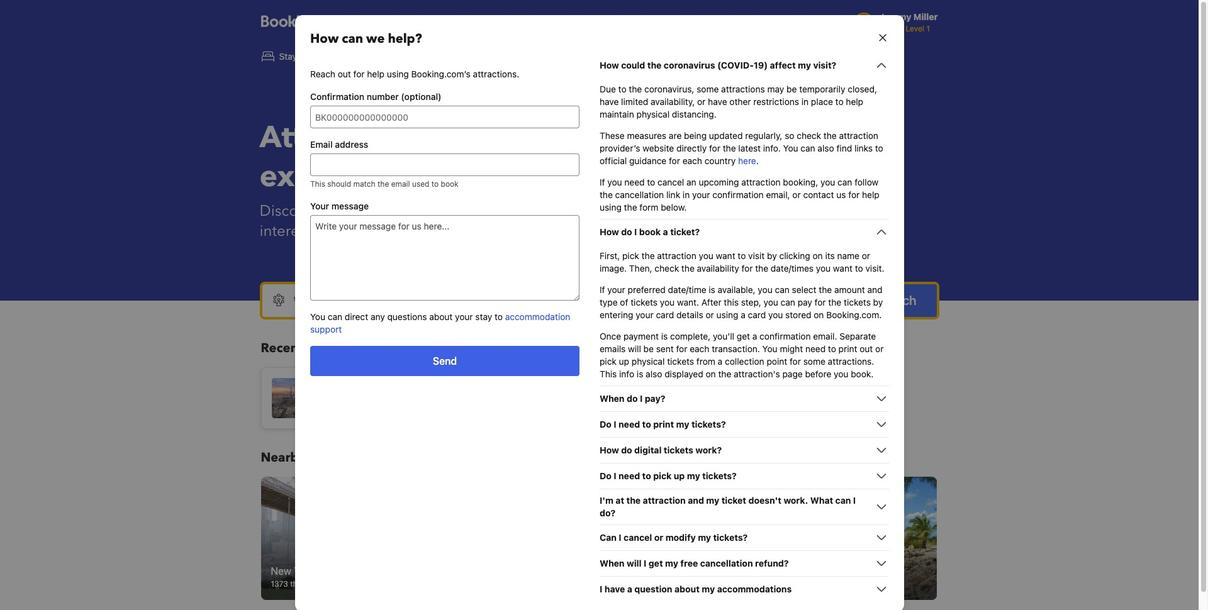 Task type: locate. For each thing, give the bounding box(es) containing it.
if down 'official'
[[599, 177, 605, 187]]

do up i'm
[[599, 471, 611, 481]]

first,
[[599, 250, 620, 261]]

is inside if your preferred date/time is available, you can select the amount and type of tickets you want. after this step, you can pay for the tickets by entering your card details or using a card you stored on booking.com.
[[708, 284, 715, 295]]

how for how could the coronavirus (covid-19) affect my visit?
[[599, 60, 619, 70]]

also up pay?
[[645, 369, 662, 379]]

using down this
[[716, 310, 738, 320]]

on inside if your preferred date/time is available, you can select the amount and type of tickets you want. after this step, you can pay for the tickets by entering your card details or using a card you stored on booking.com.
[[813, 310, 824, 320]]

you'll
[[713, 331, 734, 342]]

help up confirmation number (optional)
[[367, 69, 384, 79]]

each inside these measures are being updated regularly, so check the attraction provider's website directly for the latest info. you can also find links to official guidance for each country
[[682, 155, 702, 166]]

the up "find"
[[823, 130, 836, 141]]

my left ticket
[[706, 495, 719, 506]]

1 if from the top
[[599, 177, 605, 187]]

0 horizontal spatial you
[[310, 311, 325, 322]]

you down 'so'
[[783, 143, 798, 154]]

about right questions
[[429, 311, 452, 322]]

0 horizontal spatial things
[[290, 579, 312, 589]]

this left info
[[599, 369, 616, 379]]

accommodation
[[505, 311, 570, 322]]

1 horizontal spatial up
[[673, 471, 684, 481]]

want up availability
[[715, 250, 735, 261]]

airport taxis
[[679, 51, 729, 62]]

you
[[607, 177, 622, 187], [820, 177, 835, 187], [698, 250, 713, 261], [816, 263, 830, 274], [757, 284, 772, 295], [660, 297, 674, 308], [763, 297, 778, 308], [768, 310, 783, 320], [833, 369, 848, 379]]

1 horizontal spatial is
[[661, 331, 667, 342]]

do inside how do digital tickets work? dropdown button
[[621, 445, 632, 456]]

for up confirmation number (optional)
[[353, 69, 364, 79]]

print
[[838, 344, 857, 354], [653, 419, 674, 430]]

things inside key west 211 things to do
[[742, 579, 764, 589]]

the down visit
[[755, 263, 768, 274]]

you
[[783, 143, 798, 154], [310, 311, 325, 322], [762, 344, 777, 354]]

can right what
[[835, 495, 851, 506]]

1 vertical spatial this
[[599, 369, 616, 379]]

searches
[[306, 340, 359, 357]]

confirmation inside "if you need to cancel an upcoming attraction booking, you can follow the cancellation link in your confirmation email, or contact us for help using the form below."
[[712, 189, 763, 200]]

link
[[666, 189, 680, 200]]

if your preferred date/time is available, you can select the amount and type of tickets you want. after this step, you can pay for the tickets by entering your card details or using a card you stored on booking.com.
[[599, 284, 883, 320]]

2 if from the top
[[599, 284, 605, 295]]

2 horizontal spatial you
[[783, 143, 798, 154]]

1 horizontal spatial also
[[817, 143, 834, 154]]

1 vertical spatial some
[[803, 356, 825, 367]]

1 vertical spatial attractions.
[[827, 356, 874, 367]]

1 vertical spatial in
[[682, 189, 689, 200]]

also inside these measures are being updated regularly, so check the attraction provider's website directly for the latest info. you can also find links to official guidance for each country
[[817, 143, 834, 154]]

things inside the new york 1373 things to do
[[290, 579, 312, 589]]

0 horizontal spatial get
[[648, 558, 663, 569]]

destinations
[[309, 449, 384, 466]]

some down how could the coronavirus (covid-19) affect my visit?
[[696, 84, 718, 94]]

0 vertical spatial also
[[817, 143, 834, 154]]

being
[[684, 130, 706, 141]]

have left question
[[604, 584, 625, 595]]

2 horizontal spatial is
[[708, 284, 715, 295]]

for down visit
[[741, 263, 752, 274]]

0 vertical spatial is
[[708, 284, 715, 295]]

1 things from the left
[[290, 579, 312, 589]]

the
[[647, 60, 661, 70], [628, 84, 642, 94], [823, 130, 836, 141], [722, 143, 736, 154], [377, 179, 389, 189], [599, 189, 612, 200], [624, 202, 637, 213], [641, 250, 654, 261], [681, 263, 694, 274], [755, 263, 768, 274], [819, 284, 832, 295], [828, 297, 841, 308], [718, 369, 731, 379], [626, 495, 640, 506]]

0 vertical spatial on
[[812, 250, 822, 261]]

1 horizontal spatial using
[[599, 202, 621, 213]]

check right 'so'
[[796, 130, 821, 141]]

email.
[[813, 331, 837, 342]]

1 vertical spatial key
[[728, 565, 745, 577]]

print inside once payment is complete, you'll get a confirmation email. separate emails will be sent for each transaction. you might need to print out or pick up physical tickets from a collection point for some attractions. this info is also displayed on the attraction's page before you book.
[[838, 344, 857, 354]]

need for if you need to cancel an upcoming attraction booking, you can follow the cancellation link in your confirmation email, or contact us for help using the form below.
[[624, 177, 644, 187]]

19)
[[753, 60, 767, 70]]

211
[[728, 579, 740, 589]]

do left pay?
[[626, 393, 637, 404]]

0 vertical spatial match
[[353, 179, 375, 189]]

tickets? down work?
[[702, 471, 736, 481]]

0 horizontal spatial print
[[653, 419, 674, 430]]

pick inside first, pick the attraction you want to visit by clicking on its name or image. then, check the availability for the date/times you want to visit.
[[622, 250, 639, 261]]

new york image
[[261, 477, 480, 600]]

or inside once payment is complete, you'll get a confirmation email. separate emails will be sent for each transaction. you might need to print out or pick up physical tickets from a collection point for some attractions. this info is also displayed on the attraction's page before you book.
[[875, 344, 883, 354]]

using inside "if you need to cancel an upcoming attraction booking, you can follow the cancellation link in your confirmation email, or contact us for help using the form below."
[[599, 202, 621, 213]]

be right may
[[786, 84, 797, 94]]

0 vertical spatial out
[[337, 69, 351, 79]]

will inside dropdown button
[[626, 558, 641, 569]]

0 horizontal spatial match
[[353, 179, 375, 189]]

0 horizontal spatial this
[[310, 179, 325, 189]]

a inside if your preferred date/time is available, you can select the amount and type of tickets you want. after this step, you can pay for the tickets by entering your card details or using a card you stored on booking.com.
[[740, 310, 745, 320]]

0 vertical spatial when
[[599, 393, 624, 404]]

can up booking,
[[800, 143, 815, 154]]

or down after on the right
[[705, 310, 714, 320]]

0 vertical spatial key
[[553, 380, 571, 391]]

pick inside dropdown button
[[653, 471, 671, 481]]

be down payment
[[643, 344, 653, 354]]

entering
[[599, 310, 633, 320]]

on down the from
[[705, 369, 716, 379]]

some up "before"
[[803, 356, 825, 367]]

0 vertical spatial confirmation
[[712, 189, 763, 200]]

when will i get my free cancellation refund?
[[599, 558, 788, 569]]

0 vertical spatial if
[[599, 177, 605, 187]]

visit?
[[813, 60, 836, 70]]

cancellation inside dropdown button
[[700, 558, 753, 569]]

i'm at the attraction and my ticket doesn't work. what can i do? button
[[599, 495, 889, 520]]

your up payment
[[635, 310, 653, 320]]

0 vertical spatial pick
[[622, 250, 639, 261]]

my inside i'm at the attraction and my ticket doesn't work. what can i do?
[[706, 495, 719, 506]]

west
[[573, 380, 598, 391], [748, 565, 771, 577]]

cancel inside "if you need to cancel an upcoming attraction booking, you can follow the cancellation link in your confirmation email, or contact us for help using the form below."
[[657, 177, 684, 187]]

1 vertical spatial is
[[661, 331, 667, 342]]

2 things from the left
[[742, 579, 764, 589]]

do
[[621, 227, 632, 237], [626, 393, 637, 404], [621, 445, 632, 456], [324, 579, 333, 589], [776, 579, 785, 589]]

you inside these measures are being updated regularly, so check the attraction provider's website directly for the latest info. you can also find links to official guidance for each country
[[783, 143, 798, 154]]

tickets? up when will i get my free cancellation refund? dropdown button
[[713, 532, 747, 543]]

recent
[[261, 340, 303, 357]]

is up after on the right
[[708, 284, 715, 295]]

availability,
[[650, 96, 694, 107]]

a
[[663, 227, 668, 237], [740, 310, 745, 320], [752, 331, 757, 342], [717, 356, 722, 367], [627, 584, 632, 595]]

the up then,
[[641, 250, 654, 261]]

0 vertical spatial will
[[628, 344, 641, 354]]

0 horizontal spatial book
[[440, 179, 458, 189]]

a left ticket?
[[663, 227, 668, 237]]

the down amount
[[828, 297, 841, 308]]

directly
[[676, 143, 706, 154]]

1 horizontal spatial book
[[639, 227, 660, 237]]

or inside if your preferred date/time is available, you can select the amount and type of tickets you want. after this step, you can pay for the tickets by entering your card details or using a card you stored on booking.com.
[[705, 310, 714, 320]]

1 vertical spatial up
[[673, 471, 684, 481]]

how for how can we help?
[[310, 30, 338, 47]]

help inside "if you need to cancel an upcoming attraction booking, you can follow the cancellation link in your confirmation email, or contact us for help using the form below."
[[862, 189, 879, 200]]

from
[[696, 356, 715, 367]]

0 horizontal spatial some
[[696, 84, 718, 94]]

do inside how do i book a ticket? dropdown button
[[621, 227, 632, 237]]

your up type
[[607, 284, 625, 295]]

transaction.
[[711, 344, 760, 354]]

your left stay
[[455, 311, 473, 322]]

1 card from the left
[[656, 310, 674, 320]]

about down free
[[674, 584, 699, 595]]

attractions.
[[473, 69, 519, 79], [827, 356, 874, 367]]

book down email address email field
[[440, 179, 458, 189]]

your message
[[310, 201, 368, 211]]

i right can
[[618, 532, 621, 543]]

some
[[696, 84, 718, 94], [803, 356, 825, 367]]

1 vertical spatial each
[[689, 344, 709, 354]]

if
[[599, 177, 605, 187], [599, 284, 605, 295]]

1 horizontal spatial some
[[803, 356, 825, 367]]

confirmation down upcoming
[[712, 189, 763, 200]]

tickets? inside dropdown button
[[713, 532, 747, 543]]

attractions down this should match the email used to book
[[356, 201, 427, 221]]

modify
[[665, 532, 695, 543]]

booking,
[[783, 177, 818, 187]]

when down info
[[599, 393, 624, 404]]

0 horizontal spatial be
[[643, 344, 653, 354]]

1 horizontal spatial want
[[833, 263, 852, 274]]

booking.com image
[[261, 15, 351, 30]]

also inside once payment is complete, you'll get a confirmation email. separate emails will be sent for each transaction. you might need to print out or pick up physical tickets from a collection point for some attractions. this info is also displayed on the attraction's page before you book.
[[645, 369, 662, 379]]

can up support
[[327, 311, 342, 322]]

how up reach
[[310, 30, 338, 47]]

when for when do i pay?
[[599, 393, 624, 404]]

other
[[729, 96, 751, 107]]

attraction inside these measures are being updated regularly, so check the attraction provider's website directly for the latest info. you can also find links to official guidance for each country
[[839, 130, 878, 141]]

0 vertical spatial book
[[440, 179, 458, 189]]

can i cancel or modify my tickets? button
[[599, 530, 889, 546]]

to inside the new york 1373 things to do
[[314, 579, 321, 589]]

do left digital
[[621, 445, 632, 456]]

0 horizontal spatial in
[[682, 189, 689, 200]]

check
[[796, 130, 821, 141], [654, 263, 679, 274]]

new
[[323, 201, 352, 221]]

cancel right can
[[623, 532, 652, 543]]

how inside dropdown button
[[599, 445, 619, 456]]

get inside once payment is complete, you'll get a confirmation email. separate emails will be sent for each transaction. you might need to print out or pick up physical tickets from a collection point for some attractions. this info is also displayed on the attraction's page before you book.
[[736, 331, 750, 342]]

i'm at the attraction and my ticket doesn't work. what can i do?
[[599, 495, 856, 518]]

things right 211
[[742, 579, 764, 589]]

1 vertical spatial confirmation
[[759, 331, 810, 342]]

the inside due to the coronavirus, some attractions may be temporarily closed, have limited availability, or have other restrictions in place to help maintain physical distancing.
[[628, 84, 642, 94]]

print up how do digital tickets work?
[[653, 419, 674, 430]]

on inside first, pick the attraction you want to visit by clicking on its name or image. then, check the availability for the date/times you want to visit.
[[812, 250, 822, 261]]

1 horizontal spatial west
[[748, 565, 771, 577]]

to
[[618, 84, 626, 94], [835, 96, 843, 107], [875, 143, 883, 154], [647, 177, 655, 187], [431, 179, 438, 189], [549, 201, 563, 221], [737, 250, 746, 261], [855, 263, 863, 274], [494, 311, 502, 322], [828, 344, 836, 354], [642, 419, 651, 430], [642, 471, 651, 481], [314, 579, 321, 589], [766, 579, 773, 589]]

tickets inside dropdown button
[[663, 445, 693, 456]]

and
[[582, 117, 637, 159], [431, 201, 458, 221], [321, 221, 348, 242], [867, 284, 882, 295], [688, 495, 704, 506]]

key
[[553, 380, 571, 391], [728, 565, 745, 577]]

1 vertical spatial cancellation
[[700, 558, 753, 569]]

do inside when do i pay? dropdown button
[[626, 393, 637, 404]]

0 vertical spatial in
[[801, 96, 808, 107]]

question
[[634, 584, 672, 595]]

if for if you need to cancel an upcoming attraction booking, you can follow the cancellation link in your confirmation email, or contact us for help using the form below.
[[599, 177, 605, 187]]

confirmation
[[712, 189, 763, 200], [759, 331, 810, 342]]

0 vertical spatial be
[[786, 84, 797, 94]]

check inside these measures are being updated regularly, so check the attraction provider's website directly for the latest info. you can also find links to official guidance for each country
[[796, 130, 821, 141]]

book down form
[[639, 227, 660, 237]]

or down separate
[[875, 344, 883, 354]]

accommodations
[[717, 584, 791, 595]]

2 horizontal spatial pick
[[653, 471, 671, 481]]

0 vertical spatial print
[[838, 344, 857, 354]]

your inside "if you need to cancel an upcoming attraction booking, you can follow the cancellation link in your confirmation email, or contact us for help using the form below."
[[692, 189, 710, 200]]

before
[[805, 369, 831, 379]]

2 vertical spatial you
[[762, 344, 777, 354]]

stays link
[[251, 43, 312, 70]]

airport
[[679, 51, 708, 62]]

2 when from the top
[[599, 558, 624, 569]]

in inside "if you need to cancel an upcoming attraction booking, you can follow the cancellation link in your confirmation email, or contact us for help using the form below."
[[682, 189, 689, 200]]

1 vertical spatial print
[[653, 419, 674, 430]]

to inside this should match the email used to book alert
[[431, 179, 438, 189]]

how for how do i book a ticket?
[[599, 227, 619, 237]]

attractions link
[[565, 43, 649, 70]]

attraction up links
[[839, 130, 878, 141]]

2 card from the left
[[748, 310, 766, 320]]

1 vertical spatial cancel
[[623, 532, 652, 543]]

2 vertical spatial tickets?
[[713, 532, 747, 543]]

if up type
[[599, 284, 605, 295]]

card
[[656, 310, 674, 320], [748, 310, 766, 320]]

will
[[628, 344, 641, 354], [626, 558, 641, 569]]

1 vertical spatial physical
[[631, 356, 664, 367]]

my right modify
[[698, 532, 711, 543]]

2 do from the top
[[599, 471, 611, 481]]

using
[[387, 69, 409, 79], [599, 202, 621, 213], [716, 310, 738, 320]]

do i need to pick up my tickets? button
[[599, 469, 889, 484]]

1 vertical spatial if
[[599, 284, 605, 295]]

if inside "if you need to cancel an upcoming attraction booking, you can follow the cancellation link in your confirmation email, or contact us for help using the form below."
[[599, 177, 605, 187]]

my
[[798, 60, 811, 70], [676, 419, 689, 430], [687, 471, 700, 481], [706, 495, 719, 506], [698, 532, 711, 543], [665, 558, 678, 569], [701, 584, 715, 595]]

your down an
[[692, 189, 710, 200]]

to inside attractions, activities, and experiences discover new attractions and experiences to match your interests and travel style
[[549, 201, 563, 221]]

do i need to print my tickets? button
[[599, 417, 889, 432]]

you left book.
[[833, 369, 848, 379]]

1 when from the top
[[599, 393, 624, 404]]

some inside once payment is complete, you'll get a confirmation email. separate emails will be sent for each transaction. you might need to print out or pick up physical tickets from a collection point for some attractions. this info is also displayed on the attraction's page before you book.
[[803, 356, 825, 367]]

how do digital tickets work?
[[599, 445, 721, 456]]

the right "at"
[[626, 495, 640, 506]]

here .
[[738, 155, 758, 166]]

this should match the email used to book alert
[[310, 179, 579, 190]]

0 horizontal spatial also
[[645, 369, 662, 379]]

0 horizontal spatial attractions
[[356, 201, 427, 221]]

search button
[[857, 284, 937, 317]]

on left its
[[812, 250, 822, 261]]

1 horizontal spatial check
[[796, 130, 821, 141]]

if inside if your preferred date/time is available, you can select the amount and type of tickets you want. after this step, you can pay for the tickets by entering your card details or using a card you stored on booking.com.
[[599, 284, 605, 295]]

using inside if your preferred date/time is available, you can select the amount and type of tickets you want. after this step, you can pay for the tickets by entering your card details or using a card you stored on booking.com.
[[716, 310, 738, 320]]

could
[[621, 60, 645, 70]]

each up the from
[[689, 344, 709, 354]]

when down can
[[599, 558, 624, 569]]

Confirmation number (optional) text field
[[310, 106, 579, 128]]

need inside once payment is complete, you'll get a confirmation email. separate emails will be sent for each transaction. you might need to print out or pick up physical tickets from a collection point for some attractions. this info is also displayed on the attraction's page before you book.
[[805, 344, 825, 354]]

i left pay?
[[640, 393, 642, 404]]

in left place
[[801, 96, 808, 107]]

details
[[676, 310, 703, 320]]

need inside "if you need to cancel an upcoming attraction booking, you can follow the cancellation link in your confirmation email, or contact us for help using the form below."
[[624, 177, 644, 187]]

help down closed,
[[846, 96, 863, 107]]

0 vertical spatial get
[[736, 331, 750, 342]]

0 vertical spatial check
[[796, 130, 821, 141]]

taxis
[[710, 51, 729, 62]]

reach
[[310, 69, 335, 79]]

0 vertical spatial each
[[682, 155, 702, 166]]

match inside alert
[[353, 179, 375, 189]]

0 horizontal spatial check
[[654, 263, 679, 274]]

or
[[697, 96, 705, 107], [792, 189, 800, 200], [862, 250, 870, 261], [705, 310, 714, 320], [875, 344, 883, 354], [654, 532, 663, 543]]

key for key west
[[553, 380, 571, 391]]

1 horizontal spatial things
[[742, 579, 764, 589]]

0 vertical spatial do
[[599, 419, 611, 430]]

1 vertical spatial get
[[648, 558, 663, 569]]

1 horizontal spatial get
[[736, 331, 750, 342]]

you inside once payment is complete, you'll get a confirmation email. separate emails will be sent for each transaction. you might need to print out or pick up physical tickets from a collection point for some attractions. this info is also displayed on the attraction's page before you book.
[[762, 344, 777, 354]]

1 horizontal spatial be
[[786, 84, 797, 94]]

how left could
[[599, 60, 619, 70]]

do down when do i pay?
[[599, 419, 611, 430]]

1 horizontal spatial match
[[566, 201, 609, 221]]

how for how do digital tickets work?
[[599, 445, 619, 456]]

0 horizontal spatial using
[[387, 69, 409, 79]]

0 horizontal spatial cancellation
[[615, 189, 664, 200]]

info.
[[763, 143, 780, 154]]

0 vertical spatial physical
[[636, 109, 669, 120]]

1 horizontal spatial by
[[873, 297, 883, 308]]

pay?
[[644, 393, 665, 404]]

1 vertical spatial be
[[643, 344, 653, 354]]

key inside key west 211 things to do
[[728, 565, 745, 577]]

you inside once payment is complete, you'll get a confirmation email. separate emails will be sent for each transaction. you might need to print out or pick up physical tickets from a collection point for some attractions. this info is also displayed on the attraction's page before you book.
[[833, 369, 848, 379]]

attractions up other in the right top of the page
[[721, 84, 765, 94]]

step,
[[741, 297, 761, 308]]

each down directly
[[682, 155, 702, 166]]

visit
[[748, 250, 764, 261]]

some inside due to the coronavirus, some attractions may be temporarily closed, have limited availability, or have other restrictions in place to help maintain physical distancing.
[[696, 84, 718, 94]]

match up first,
[[566, 201, 609, 221]]

or inside due to the coronavirus, some attractions may be temporarily closed, have limited availability, or have other restrictions in place to help maintain physical distancing.
[[697, 96, 705, 107]]

physical down sent
[[631, 356, 664, 367]]

1 vertical spatial match
[[566, 201, 609, 221]]

1 horizontal spatial attractions.
[[827, 356, 874, 367]]

1 vertical spatial out
[[859, 344, 873, 354]]

Your message text field
[[310, 215, 579, 301]]

is up sent
[[661, 331, 667, 342]]

0 horizontal spatial card
[[656, 310, 674, 320]]

attractions inside attractions, activities, and experiences discover new attractions and experiences to match your interests and travel style
[[356, 201, 427, 221]]

1 horizontal spatial attractions
[[721, 84, 765, 94]]

you up point
[[762, 344, 777, 354]]

things down york
[[290, 579, 312, 589]]

0 vertical spatial want
[[715, 250, 735, 261]]

1 vertical spatial using
[[599, 202, 621, 213]]

i right what
[[853, 495, 856, 506]]

things for york
[[290, 579, 312, 589]]

1 horizontal spatial cancel
[[657, 177, 684, 187]]

1 horizontal spatial pick
[[622, 250, 639, 261]]

0 vertical spatial some
[[696, 84, 718, 94]]

or down booking,
[[792, 189, 800, 200]]

0 vertical spatial this
[[310, 179, 325, 189]]

availability
[[697, 263, 739, 274]]

for right us
[[848, 189, 859, 200]]

physical inside once payment is complete, you'll get a confirmation email. separate emails will be sent for each transaction. you might need to print out or pick up physical tickets from a collection point for some attractions. this info is also displayed on the attraction's page before you book.
[[631, 356, 664, 367]]

ticket?
[[670, 227, 699, 237]]

my left free
[[665, 558, 678, 569]]

0 vertical spatial cancel
[[657, 177, 684, 187]]

1 horizontal spatial card
[[748, 310, 766, 320]]

by
[[767, 250, 777, 261], [873, 297, 883, 308]]

1 do from the top
[[599, 419, 611, 430]]

0 vertical spatial west
[[573, 380, 598, 391]]

0 vertical spatial tickets?
[[691, 419, 726, 430]]

0 horizontal spatial cancel
[[623, 532, 652, 543]]

message
[[331, 201, 368, 211]]

help
[[367, 69, 384, 79], [846, 96, 863, 107], [862, 189, 879, 200]]

or inside first, pick the attraction you want to visit by clicking on its name or image. then, check the availability for the date/times you want to visit.
[[862, 250, 870, 261]]

you up support
[[310, 311, 325, 322]]

how can we help? dialog
[[280, 0, 919, 610]]

using up "number"
[[387, 69, 409, 79]]

2 vertical spatial using
[[716, 310, 738, 320]]

refund?
[[755, 558, 788, 569]]

1 vertical spatial also
[[645, 369, 662, 379]]

for
[[353, 69, 364, 79], [709, 143, 720, 154], [669, 155, 680, 166], [848, 189, 859, 200], [741, 263, 752, 274], [814, 297, 826, 308], [676, 344, 687, 354], [789, 356, 801, 367]]

can inside "if you need to cancel an upcoming attraction booking, you can follow the cancellation link in your confirmation email, or contact us for help using the form below."
[[837, 177, 852, 187]]

0 horizontal spatial by
[[767, 250, 777, 261]]

0 horizontal spatial want
[[715, 250, 735, 261]]

in
[[801, 96, 808, 107], [682, 189, 689, 200]]

by up booking.com.
[[873, 297, 883, 308]]

match right should
[[353, 179, 375, 189]]

your up how do i book a ticket?
[[613, 201, 643, 221]]

using left form
[[599, 202, 621, 213]]

match
[[353, 179, 375, 189], [566, 201, 609, 221]]

to inside do i need to pick up my tickets? dropdown button
[[642, 471, 651, 481]]

things for west
[[742, 579, 764, 589]]

2 horizontal spatial using
[[716, 310, 738, 320]]

the left form
[[624, 202, 637, 213]]

do for do i need to print my tickets?
[[599, 419, 611, 430]]

tickets? for do i need to print my tickets?
[[691, 419, 726, 430]]

is right info
[[636, 369, 643, 379]]

west inside key west 211 things to do
[[748, 565, 771, 577]]

tickets up do i need to pick up my tickets?
[[663, 445, 693, 456]]

want down name
[[833, 263, 852, 274]]

cancellation up 211
[[700, 558, 753, 569]]

0 horizontal spatial up
[[619, 356, 629, 367]]

cancellation up form
[[615, 189, 664, 200]]

0 vertical spatial using
[[387, 69, 409, 79]]

1 vertical spatial do
[[599, 471, 611, 481]]



Task type: vqa. For each thing, say whether or not it's contained in the screenshot.
13 February 2024 checkbox
no



Task type: describe. For each thing, give the bounding box(es) containing it.
date/time
[[668, 284, 706, 295]]

limited
[[621, 96, 648, 107]]

closed,
[[847, 84, 877, 94]]

accommodation support
[[310, 311, 570, 335]]

stays
[[279, 51, 301, 62]]

the inside i'm at the attraction and my ticket doesn't work. what can i do?
[[626, 495, 640, 506]]

0 vertical spatial help
[[367, 69, 384, 79]]

airport taxis link
[[651, 43, 740, 70]]

once
[[599, 331, 621, 342]]

for inside "if you need to cancel an upcoming attraction booking, you can follow the cancellation link in your confirmation email, or contact us for help using the form below."
[[848, 189, 859, 200]]

attraction inside "if you need to cancel an upcoming attraction booking, you can follow the cancellation link in your confirmation email, or contact us for help using the form below."
[[741, 177, 780, 187]]

book inside dropdown button
[[639, 227, 660, 237]]

can left we
[[342, 30, 363, 47]]

tickets up booking.com.
[[843, 297, 870, 308]]

0 horizontal spatial about
[[429, 311, 452, 322]]

my down work?
[[687, 471, 700, 481]]

key west image
[[718, 477, 937, 600]]

1 vertical spatial experiences
[[461, 201, 545, 221]]

for inside first, pick the attraction you want to visit by clicking on its name or image. then, check the availability for the date/times you want to visit.
[[741, 263, 752, 274]]

cancellation inside "if you need to cancel an upcoming attraction booking, you can follow the cancellation link in your confirmation email, or contact us for help using the form below."
[[615, 189, 664, 200]]

address
[[335, 139, 368, 150]]

you down 'official'
[[607, 177, 622, 187]]

tickets down preferred at the right top of the page
[[630, 297, 657, 308]]

key west 211 things to do
[[728, 565, 785, 589]]

select
[[792, 284, 816, 295]]

latest
[[738, 143, 760, 154]]

attractions,
[[260, 117, 427, 159]]

form
[[639, 202, 658, 213]]

here link
[[738, 155, 756, 166]]

0 vertical spatial attractions.
[[473, 69, 519, 79]]

a left question
[[627, 584, 632, 595]]

you up contact
[[820, 177, 835, 187]]

due to the coronavirus, some attractions may be temporarily closed, have limited availability, or have other restrictions in place to help maintain physical distancing.
[[599, 84, 877, 120]]

to inside do i need to print my tickets? dropdown button
[[642, 419, 651, 430]]

or inside can i cancel or modify my tickets? dropdown button
[[654, 532, 663, 543]]

west for key west
[[573, 380, 598, 391]]

are
[[668, 130, 681, 141]]

interests
[[260, 221, 318, 242]]

key west link
[[491, 367, 707, 429]]

if you need to cancel an upcoming attraction booking, you can follow the cancellation link in your confirmation email, or contact us for help using the form below.
[[599, 177, 879, 213]]

by inside first, pick the attraction you want to visit by clicking on its name or image. then, check the availability for the date/times you want to visit.
[[767, 250, 777, 261]]

you for these measures are being updated regularly, so check the attraction provider's website directly for the latest info. you can also find links to official guidance for each country
[[783, 143, 798, 154]]

i have a question about my accommodations
[[599, 584, 791, 595]]

i up question
[[643, 558, 646, 569]]

you up step,
[[757, 284, 772, 295]]

tickets? for can i cancel or modify my tickets?
[[713, 532, 747, 543]]

a right the from
[[717, 356, 722, 367]]

need for do i need to print my tickets?
[[618, 419, 640, 430]]

when for when will i get my free cancellation refund?
[[599, 558, 624, 569]]

digital
[[634, 445, 661, 456]]

to inside once payment is complete, you'll get a confirmation email. separate emails will be sent for each transaction. you might need to print out or pick up physical tickets from a collection point for some attractions. this info is also displayed on the attraction's page before you book.
[[828, 344, 836, 354]]

i down can
[[599, 584, 602, 595]]

these
[[599, 130, 624, 141]]

when do i pay?
[[599, 393, 665, 404]]

be inside due to the coronavirus, some attractions may be temporarily closed, have limited availability, or have other restrictions in place to help maintain physical distancing.
[[786, 84, 797, 94]]

Email address email field
[[310, 154, 579, 176]]

nearby destinations
[[261, 449, 384, 466]]

paris
[[322, 380, 346, 391]]

this inside alert
[[310, 179, 325, 189]]

for inside if your preferred date/time is available, you can select the amount and type of tickets you want. after this step, you can pay for the tickets by entering your card details or using a card you stored on booking.com.
[[814, 297, 826, 308]]

.
[[756, 155, 758, 166]]

links
[[854, 143, 872, 154]]

in inside due to the coronavirus, some attractions may be temporarily closed, have limited availability, or have other restrictions in place to help maintain physical distancing.
[[801, 96, 808, 107]]

and inside if your preferred date/time is available, you can select the amount and type of tickets you want. after this step, you can pay for the tickets by entering your card details or using a card you stored on booking.com.
[[867, 284, 882, 295]]

ticket
[[721, 495, 746, 506]]

the inside once payment is complete, you'll get a confirmation email. separate emails will be sent for each transaction. you might need to print out or pick up physical tickets from a collection point for some attractions. this info is also displayed on the attraction's page before you book.
[[718, 369, 731, 379]]

at
[[615, 495, 624, 506]]

get inside dropdown button
[[648, 558, 663, 569]]

you right step,
[[763, 297, 778, 308]]

can left select
[[775, 284, 789, 295]]

name
[[837, 250, 859, 261]]

stay
[[475, 311, 492, 322]]

to inside key west 211 things to do
[[766, 579, 773, 589]]

do for pay?
[[626, 393, 637, 404]]

type
[[599, 297, 617, 308]]

contact
[[803, 189, 834, 200]]

1 vertical spatial you
[[310, 311, 325, 322]]

a up transaction.
[[752, 331, 757, 342]]

have inside dropdown button
[[604, 584, 625, 595]]

attraction inside first, pick the attraction you want to visit by clicking on its name or image. then, check the availability for the date/times you want to visit.
[[657, 250, 696, 261]]

email
[[310, 139, 332, 150]]

attraction inside i'm at the attraction and my ticket doesn't work. what can i do?
[[642, 495, 685, 506]]

i up then,
[[634, 227, 637, 237]]

do for tickets
[[621, 445, 632, 456]]

key west
[[553, 380, 598, 391]]

to inside "if you need to cancel an upcoming attraction booking, you can follow the cancellation link in your confirmation email, or contact us for help using the form below."
[[647, 177, 655, 187]]

how do digital tickets work? button
[[599, 443, 889, 458]]

pick inside once payment is complete, you'll get a confirmation email. separate emails will be sent for each transaction. you might need to print out or pick up physical tickets from a collection point for some attractions. this info is also displayed on the attraction's page before you book.
[[599, 356, 616, 367]]

and inside i'm at the attraction and my ticket doesn't work. what can i do?
[[688, 495, 704, 506]]

to inside these measures are being updated regularly, so check the attraction provider's website directly for the latest info. you can also find links to official guidance for each country
[[875, 143, 883, 154]]

2 vertical spatial is
[[636, 369, 643, 379]]

how do i book a ticket? element
[[599, 240, 889, 381]]

due
[[599, 84, 616, 94]]

displayed
[[664, 369, 703, 379]]

nearby
[[261, 449, 306, 466]]

(covid-
[[717, 60, 753, 70]]

or inside "if you need to cancel an upcoming attraction booking, you can follow the cancellation link in your confirmation email, or contact us for help using the form below."
[[792, 189, 800, 200]]

can up stored
[[780, 297, 795, 308]]

the up date/time
[[681, 263, 694, 274]]

i'm
[[599, 495, 613, 506]]

print inside dropdown button
[[653, 419, 674, 430]]

0 vertical spatial experiences
[[260, 156, 438, 198]]

how do i book a ticket?
[[599, 227, 699, 237]]

the inside alert
[[377, 179, 389, 189]]

can
[[599, 532, 616, 543]]

will inside once payment is complete, you'll get a confirmation email. separate emails will be sent for each transaction. you might need to print out or pick up physical tickets from a collection point for some attractions. this info is also displayed on the attraction's page before you book.
[[628, 344, 641, 354]]

your inside attractions, activities, and experiences discover new attractions and experiences to match your interests and travel style
[[613, 201, 643, 221]]

you down its
[[816, 263, 830, 274]]

check inside first, pick the attraction you want to visit by clicking on its name or image. then, check the availability for the date/times you want to visit.
[[654, 263, 679, 274]]

how do i book a ticket? button
[[599, 225, 889, 240]]

this
[[724, 297, 738, 308]]

about inside dropdown button
[[674, 584, 699, 595]]

coronavirus,
[[644, 84, 694, 94]]

physical inside due to the coronavirus, some attractions may be temporarily closed, have limited availability, or have other restrictions in place to help maintain physical distancing.
[[636, 109, 669, 120]]

what
[[810, 495, 833, 506]]

my left visit?
[[798, 60, 811, 70]]

you up availability
[[698, 250, 713, 261]]

affect
[[770, 60, 795, 70]]

i inside dropdown button
[[618, 532, 621, 543]]

for up the country
[[709, 143, 720, 154]]

i have a question about my accommodations button
[[599, 582, 889, 597]]

help inside due to the coronavirus, some attractions may be temporarily closed, have limited availability, or have other restrictions in place to help maintain physical distancing.
[[846, 96, 863, 107]]

tickets inside once payment is complete, you'll get a confirmation email. separate emails will be sent for each transaction. you might need to print out or pick up physical tickets from a collection point for some attractions. this info is also displayed on the attraction's page before you book.
[[667, 356, 694, 367]]

attractions inside due to the coronavirus, some attractions may be temporarily closed, have limited availability, or have other restrictions in place to help maintain physical distancing.
[[721, 84, 765, 94]]

can inside these measures are being updated regularly, so check the attraction provider's website directly for the latest info. you can also find links to official guidance for each country
[[800, 143, 815, 154]]

have left other in the right top of the page
[[708, 96, 727, 107]]

on inside once payment is complete, you'll get a confirmation email. separate emails will be sent for each transaction. you might need to print out or pick up physical tickets from a collection point for some attractions. this info is also displayed on the attraction's page before you book.
[[705, 369, 716, 379]]

new
[[271, 565, 291, 577]]

visit.
[[865, 263, 884, 274]]

attraction's
[[733, 369, 780, 379]]

support
[[310, 324, 342, 335]]

attractions, activities, and experiences discover new attractions and experiences to match your interests and travel style
[[260, 117, 643, 242]]

can inside i'm at the attraction and my ticket doesn't work. what can i do?
[[835, 495, 851, 506]]

so
[[784, 130, 794, 141]]

my inside dropdown button
[[698, 532, 711, 543]]

the right could
[[647, 60, 661, 70]]

have down 'due'
[[599, 96, 618, 107]]

you for once payment is complete, you'll get a confirmation email. separate emails will be sent for each transaction. you might need to print out or pick up physical tickets from a collection point for some attractions. this info is also displayed on the attraction's page before you book.
[[762, 344, 777, 354]]

confirmation inside once payment is complete, you'll get a confirmation email. separate emails will be sent for each transaction. you might need to print out or pick up physical tickets from a collection point for some attractions. this info is also displayed on the attraction's page before you book.
[[759, 331, 810, 342]]

paris link
[[261, 367, 476, 429]]

for down website
[[669, 155, 680, 166]]

if for if your preferred date/time is available, you can select the amount and type of tickets you want. after this step, you can pay for the tickets by entering your card details or using a card you stored on booking.com.
[[599, 284, 605, 295]]

confirmation number (optional)
[[310, 91, 441, 102]]

attractions. inside once payment is complete, you'll get a confirmation email. separate emails will be sent for each transaction. you might need to print out or pick up physical tickets from a collection point for some attractions. this info is also displayed on the attraction's page before you book.
[[827, 356, 874, 367]]

when will i get my free cancellation refund? button
[[599, 556, 889, 571]]

you left want.
[[660, 297, 674, 308]]

1 vertical spatial tickets?
[[702, 471, 736, 481]]

these measures are being updated regularly, so check the attraction provider's website directly for the latest info. you can also find links to official guidance for each country
[[599, 130, 883, 166]]

out inside once payment is complete, you'll get a confirmation email. separate emails will be sent for each transaction. you might need to print out or pick up physical tickets from a collection point for some attractions. this info is also displayed on the attraction's page before you book.
[[859, 344, 873, 354]]

match inside attractions, activities, and experiences discover new attractions and experiences to match your interests and travel style
[[566, 201, 609, 221]]

reach out for help using booking.com's attractions.
[[310, 69, 519, 79]]

how could the coronavirus (covid-19) affect my visit? element
[[599, 73, 889, 214]]

up inside once payment is complete, you'll get a confirmation email. separate emails will be sent for each transaction. you might need to print out or pick up physical tickets from a collection point for some attractions. this info is also displayed on the attraction's page before you book.
[[619, 356, 629, 367]]

country
[[704, 155, 735, 166]]

do i need to pick up my tickets?
[[599, 471, 736, 481]]

i inside i'm at the attraction and my ticket doesn't work. what can i do?
[[853, 495, 856, 506]]

an
[[686, 177, 696, 187]]

accommodation support link
[[310, 311, 570, 335]]

cancel inside dropdown button
[[623, 532, 652, 543]]

after
[[701, 297, 721, 308]]

the right select
[[819, 284, 832, 295]]

how could the coronavirus (covid-19) affect my visit?
[[599, 60, 836, 70]]

for up page
[[789, 356, 801, 367]]

collection
[[725, 356, 764, 367]]

for down the complete,
[[676, 344, 687, 354]]

do for do i need to pick up my tickets?
[[599, 471, 611, 481]]

the down 'official'
[[599, 189, 612, 200]]

may
[[767, 84, 784, 94]]

place
[[811, 96, 833, 107]]

my up how do digital tickets work?
[[676, 419, 689, 430]]

find
[[836, 143, 852, 154]]

need for do i need to pick up my tickets?
[[618, 471, 640, 481]]

my left 211
[[701, 584, 715, 595]]

las vegas image
[[490, 477, 708, 600]]

i up "at"
[[613, 471, 616, 481]]

book inside alert
[[440, 179, 458, 189]]

restrictions
[[753, 96, 799, 107]]

up inside do i need to pick up my tickets? dropdown button
[[673, 471, 684, 481]]

of
[[620, 297, 628, 308]]

be inside once payment is complete, you'll get a confirmation email. separate emails will be sent for each transaction. you might need to print out or pick up physical tickets from a collection point for some attractions. this info is also displayed on the attraction's page before you book.
[[643, 344, 653, 354]]

booking.com.
[[826, 310, 881, 320]]

key for key west 211 things to do
[[728, 565, 745, 577]]

us
[[836, 189, 846, 200]]

the down updated
[[722, 143, 736, 154]]

you can direct any questions about your stay to
[[310, 311, 505, 322]]

follow
[[854, 177, 878, 187]]

do inside the new york 1373 things to do
[[324, 579, 333, 589]]

i down when do i pay?
[[613, 419, 616, 430]]

updated
[[709, 130, 742, 141]]

send
[[433, 355, 457, 367]]

here
[[738, 155, 756, 166]]

recent searches
[[261, 340, 359, 357]]

do for book
[[621, 227, 632, 237]]

you left stored
[[768, 310, 783, 320]]

west for key west 211 things to do
[[748, 565, 771, 577]]

official
[[599, 155, 626, 166]]

0 horizontal spatial out
[[337, 69, 351, 79]]

when do i pay? button
[[599, 391, 889, 406]]

this inside once payment is complete, you'll get a confirmation email. separate emails will be sent for each transaction. you might need to print out or pick up physical tickets from a collection point for some attractions. this info is also displayed on the attraction's page before you book.
[[599, 369, 616, 379]]

do inside key west 211 things to do
[[776, 579, 785, 589]]

by inside if your preferred date/time is available, you can select the amount and type of tickets you want. after this step, you can pay for the tickets by entering your card details or using a card you stored on booking.com.
[[873, 297, 883, 308]]

preferred
[[627, 284, 665, 295]]

each inside once payment is complete, you'll get a confirmation email. separate emails will be sent for each transaction. you might need to print out or pick up physical tickets from a collection point for some attractions. this info is also displayed on the attraction's page before you book.
[[689, 344, 709, 354]]



